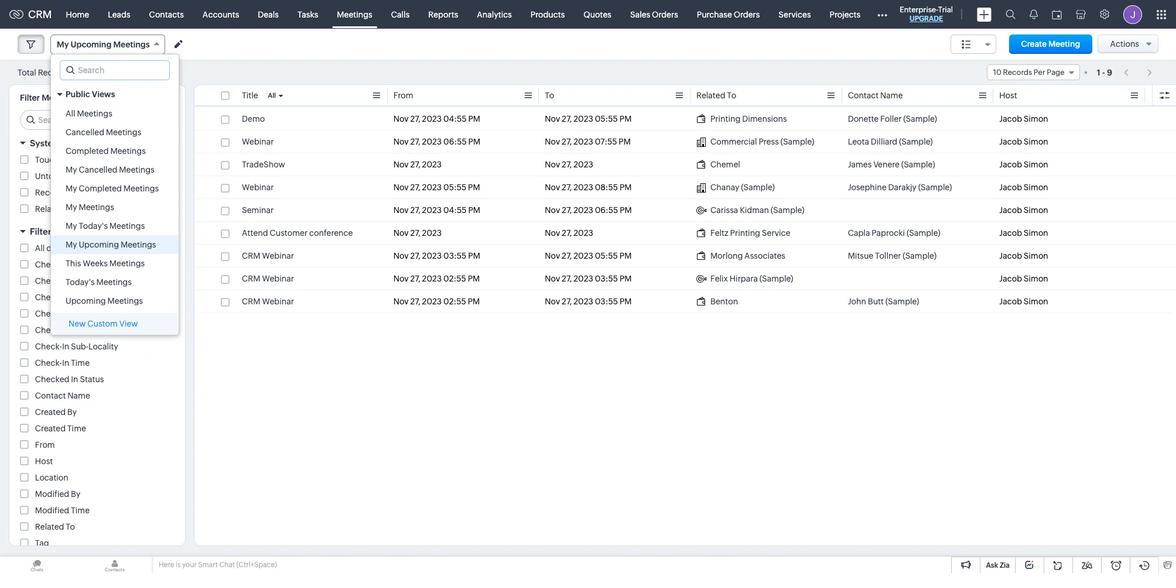 Task type: locate. For each thing, give the bounding box(es) containing it.
simon for donette foller (sample)
[[1024, 114, 1049, 124]]

0 vertical spatial crm webinar link
[[242, 250, 294, 262]]

nov 27, 2023 03:55 pm for felix hirpara (sample)
[[545, 274, 632, 284]]

2 vertical spatial nov 27, 2023 05:55 pm
[[545, 251, 632, 261]]

1 modified from the top
[[35, 490, 69, 499]]

(sample) inside "link"
[[918, 183, 952, 192]]

3 check- from the top
[[35, 293, 62, 302]]

2 vertical spatial upcoming
[[66, 296, 106, 306]]

None field
[[951, 35, 996, 54]]

0 horizontal spatial contact name
[[35, 391, 90, 401]]

1 vertical spatial host
[[35, 457, 53, 466]]

in down the check-in address
[[62, 277, 69, 286]]

Other Modules field
[[870, 5, 895, 24]]

check- up the "check-in time"
[[35, 342, 62, 352]]

john butt (sample) link
[[848, 296, 919, 308]]

2 crm webinar link from the top
[[242, 273, 294, 285]]

(sample) for james venere (sample)
[[902, 160, 935, 169]]

records down defined
[[70, 155, 102, 165]]

check- for check-in country
[[35, 309, 62, 319]]

9 inside 'total records 9'
[[71, 68, 76, 77]]

9 simon from the top
[[1024, 297, 1049, 306]]

completed meetings option
[[51, 142, 179, 161]]

7 simon from the top
[[1024, 251, 1049, 261]]

public views
[[66, 90, 115, 99]]

meetings down my cancelled meetings option
[[123, 184, 159, 193]]

by up created time
[[67, 408, 77, 417]]

(sample) for capla paprocki (sample)
[[907, 228, 941, 238]]

mitsue tollner (sample) link
[[848, 250, 937, 262]]

meetings up filters
[[106, 128, 141, 137]]

jacob simon for donette foller (sample)
[[1000, 114, 1049, 124]]

(sample) right darakjy
[[918, 183, 952, 192]]

time down created by
[[67, 424, 86, 434]]

tasks
[[298, 10, 318, 19]]

8 simon from the top
[[1024, 274, 1049, 284]]

all for views
[[66, 109, 75, 118]]

(sample) for mitsue tollner (sample)
[[903, 251, 937, 261]]

my upcoming meetings inside public views region
[[66, 240, 156, 250]]

crm webinar link for felix
[[242, 273, 294, 285]]

7 jacob from the top
[[1000, 251, 1022, 261]]

donette foller (sample)
[[848, 114, 937, 124]]

1 vertical spatial printing
[[730, 228, 760, 238]]

darakjy
[[888, 183, 917, 192]]

cancelled down completed meetings
[[79, 165, 117, 175]]

all day
[[35, 244, 60, 253]]

1 created from the top
[[35, 408, 66, 417]]

5 simon from the top
[[1024, 206, 1049, 215]]

my inside my meetings option
[[66, 203, 77, 212]]

1 vertical spatial created
[[35, 424, 66, 434]]

check-in time
[[35, 359, 90, 368]]

my upcoming meetings down leads link
[[57, 40, 150, 49]]

(sample) right butt
[[886, 297, 919, 306]]

service
[[762, 228, 791, 238]]

search text field up system defined filters 'dropdown button'
[[21, 111, 176, 129]]

in left state
[[62, 326, 69, 335]]

(sample) right dilliard
[[899, 137, 933, 146]]

1 horizontal spatial nov 27, 2023 06:55 pm
[[545, 206, 632, 215]]

05:55
[[595, 114, 618, 124], [444, 183, 466, 192], [595, 251, 618, 261]]

jacob for capla paprocki (sample)
[[1000, 228, 1022, 238]]

meetings down leads link
[[113, 40, 150, 49]]

meetings left "by"
[[42, 93, 78, 103]]

0 vertical spatial webinar link
[[242, 136, 274, 148]]

purchase orders link
[[688, 0, 769, 28]]

my down touched records
[[66, 165, 77, 175]]

in left sub-
[[62, 342, 69, 352]]

(sample) for carissa kidman (sample)
[[771, 206, 805, 215]]

0 vertical spatial 02:55
[[444, 274, 466, 284]]

1 crm webinar link from the top
[[242, 250, 294, 262]]

today's down my meetings
[[79, 221, 108, 231]]

in for by
[[62, 277, 69, 286]]

1 vertical spatial webinar link
[[242, 182, 274, 193]]

0 horizontal spatial action
[[64, 188, 89, 197]]

0 horizontal spatial from
[[35, 441, 55, 450]]

webinar link up seminar
[[242, 182, 274, 193]]

0 vertical spatial contact name
[[848, 91, 903, 100]]

my up 'total records 9'
[[57, 40, 69, 49]]

host up location
[[35, 457, 53, 466]]

donette
[[848, 114, 879, 124]]

meetings right 'weeks'
[[109, 259, 145, 268]]

1 vertical spatial contact
[[35, 391, 66, 401]]

related to up printing dimensions link on the right top of the page
[[697, 91, 737, 100]]

4 jacob from the top
[[1000, 183, 1022, 192]]

0 horizontal spatial contact
[[35, 391, 66, 401]]

size image
[[962, 39, 971, 50]]

my for my meetings option
[[66, 203, 77, 212]]

Search text field
[[60, 61, 169, 80], [21, 111, 176, 129]]

filter for filter by fields
[[30, 227, 51, 237]]

capla paprocki (sample) link
[[848, 227, 941, 239]]

9 for 1 - 9
[[1107, 68, 1113, 77]]

0 vertical spatial printing
[[711, 114, 741, 124]]

analytics link
[[468, 0, 521, 28]]

leota dilliard (sample) link
[[848, 136, 933, 148]]

0 vertical spatial completed
[[66, 146, 109, 156]]

purchase orders
[[697, 10, 760, 19]]

trial
[[938, 5, 953, 14]]

by inside dropdown button
[[53, 227, 64, 237]]

all down public
[[66, 109, 75, 118]]

2 vertical spatial crm webinar link
[[242, 296, 294, 308]]

1 vertical spatial filter
[[30, 227, 51, 237]]

crm for morlong associates
[[242, 251, 260, 261]]

06:55
[[444, 137, 467, 146], [595, 206, 618, 215]]

my completed meetings option
[[51, 179, 179, 198]]

search element
[[999, 0, 1023, 29]]

name up foller
[[881, 91, 903, 100]]

meetings inside 'option'
[[123, 184, 159, 193]]

by up modified time
[[71, 490, 80, 499]]

2 04:55 from the top
[[444, 206, 467, 215]]

02:55 for benton
[[444, 297, 466, 306]]

upcoming up 'weeks'
[[79, 240, 119, 250]]

in left status
[[71, 375, 78, 384]]

check- for check-in time
[[35, 359, 62, 368]]

5 check- from the top
[[35, 326, 62, 335]]

2 vertical spatial crm webinar
[[242, 297, 294, 306]]

touched records
[[35, 155, 102, 165]]

2 simon from the top
[[1024, 137, 1049, 146]]

webinar link for nov 27, 2023 05:55 pm
[[242, 182, 274, 193]]

system defined filters button
[[9, 133, 185, 153]]

in up 'checked in status'
[[62, 359, 69, 368]]

action up my today's meetings option
[[99, 204, 124, 214]]

modified
[[35, 490, 69, 499], [35, 506, 69, 516]]

1 horizontal spatial orders
[[734, 10, 760, 19]]

5 jacob simon from the top
[[1000, 206, 1049, 215]]

0 vertical spatial today's
[[79, 221, 108, 231]]

simon for james venere (sample)
[[1024, 160, 1049, 169]]

3 jacob simon from the top
[[1000, 160, 1049, 169]]

webinar link
[[242, 136, 274, 148], [242, 182, 274, 193]]

in for address
[[62, 260, 69, 269]]

in for status
[[71, 375, 78, 384]]

2 orders from the left
[[734, 10, 760, 19]]

my today's meetings option
[[51, 217, 179, 236]]

4 jacob simon from the top
[[1000, 183, 1049, 192]]

filters
[[98, 138, 124, 148]]

0 vertical spatial nov 27, 2023 02:55 pm
[[393, 274, 480, 284]]

8 jacob from the top
[[1000, 274, 1022, 284]]

4 check- from the top
[[35, 309, 62, 319]]

0 vertical spatial nov 27, 2023 04:55 pm
[[393, 114, 480, 124]]

1 horizontal spatial all
[[66, 109, 75, 118]]

nov 27, 2023 04:55 pm for nov 27, 2023 06:55 pm
[[393, 206, 480, 215]]

time down sub-
[[71, 359, 90, 368]]

my upcoming meetings down my today's meetings option
[[66, 240, 156, 250]]

my inside my upcoming meetings field
[[57, 40, 69, 49]]

0 vertical spatial created
[[35, 408, 66, 417]]

john butt (sample)
[[848, 297, 919, 306]]

0 horizontal spatial 9
[[71, 68, 76, 77]]

simon for capla paprocki (sample)
[[1024, 228, 1049, 238]]

printing up commercial
[[711, 114, 741, 124]]

related to down modified time
[[35, 523, 75, 532]]

records for untouched
[[80, 172, 111, 181]]

upcoming meetings option
[[51, 292, 179, 310]]

6 check- from the top
[[35, 342, 62, 352]]

1 simon from the top
[[1024, 114, 1049, 124]]

simon for josephine darakjy (sample)
[[1024, 183, 1049, 192]]

customer
[[270, 228, 308, 238]]

related up tag
[[35, 523, 64, 532]]

(sample) up darakjy
[[902, 160, 935, 169]]

orders right purchase
[[734, 10, 760, 19]]

0 vertical spatial all
[[268, 92, 276, 99]]

4 simon from the top
[[1024, 183, 1049, 192]]

create menu element
[[970, 0, 999, 28]]

modified for modified time
[[35, 506, 69, 516]]

projects link
[[820, 0, 870, 28]]

1 horizontal spatial related to
[[697, 91, 737, 100]]

0 vertical spatial 06:55
[[444, 137, 467, 146]]

filter inside dropdown button
[[30, 227, 51, 237]]

in up new
[[62, 309, 69, 319]]

My Upcoming Meetings field
[[50, 35, 165, 54]]

0 horizontal spatial orders
[[652, 10, 678, 19]]

2 jacob from the top
[[1000, 137, 1022, 146]]

2 nov 27, 2023 04:55 pm from the top
[[393, 206, 480, 215]]

my inside my today's meetings option
[[66, 221, 77, 231]]

time for created time
[[67, 424, 86, 434]]

6 jacob simon from the top
[[1000, 228, 1049, 238]]

(sample) for felix hirpara (sample)
[[760, 274, 794, 284]]

webinar for benton
[[262, 297, 294, 306]]

1 vertical spatial 04:55
[[444, 206, 467, 215]]

crm for benton
[[242, 297, 260, 306]]

2 vertical spatial nov 27, 2023 03:55 pm
[[545, 297, 632, 306]]

1 check- from the top
[[35, 260, 62, 269]]

filter up all day
[[30, 227, 51, 237]]

cancelled
[[66, 128, 104, 137], [79, 165, 117, 175]]

1 vertical spatial completed
[[79, 184, 122, 193]]

1 vertical spatial action
[[99, 204, 124, 214]]

1 vertical spatial nov 27, 2023 06:55 pm
[[545, 206, 632, 215]]

records inside field
[[1003, 68, 1032, 77]]

search image
[[1006, 9, 1016, 19]]

my inside my completed meetings 'option'
[[66, 184, 77, 193]]

reports
[[428, 10, 458, 19]]

2 created from the top
[[35, 424, 66, 434]]

related down record at the left
[[35, 204, 64, 214]]

upcoming meetings
[[66, 296, 143, 306]]

2 modified from the top
[[35, 506, 69, 516]]

nov
[[393, 114, 409, 124], [545, 114, 560, 124], [393, 137, 409, 146], [545, 137, 560, 146], [393, 160, 409, 169], [545, 160, 560, 169], [393, 183, 409, 192], [545, 183, 560, 192], [393, 206, 409, 215], [545, 206, 560, 215], [393, 228, 409, 238], [545, 228, 560, 238], [393, 251, 409, 261], [545, 251, 560, 261], [393, 274, 409, 284], [545, 274, 560, 284], [393, 297, 409, 306], [545, 297, 560, 306]]

(sample) up service
[[771, 206, 805, 215]]

all left day at the left top
[[35, 244, 45, 253]]

host down 10
[[1000, 91, 1017, 100]]

printing up morlong associates
[[730, 228, 760, 238]]

my down related records action
[[66, 221, 77, 231]]

1 vertical spatial nov 27, 2023 02:55 pm
[[393, 297, 480, 306]]

filter down total
[[20, 93, 40, 103]]

printing inside feltz printing service link
[[730, 228, 760, 238]]

1 horizontal spatial contact name
[[848, 91, 903, 100]]

check- for check-in city
[[35, 293, 62, 302]]

contacts link
[[140, 0, 193, 28]]

0 horizontal spatial nov 27, 2023 06:55 pm
[[393, 137, 480, 146]]

signals element
[[1023, 0, 1045, 29]]

this weeks meetings
[[66, 259, 145, 268]]

1 vertical spatial time
[[67, 424, 86, 434]]

calendar image
[[1052, 10, 1062, 19]]

7 jacob simon from the top
[[1000, 251, 1049, 261]]

check- for check-in by
[[35, 277, 62, 286]]

(sample) up carissa kidman (sample) on the right of the page
[[741, 183, 775, 192]]

action up related records action
[[64, 188, 89, 197]]

crm webinar link
[[242, 250, 294, 262], [242, 273, 294, 285], [242, 296, 294, 308]]

2 02:55 from the top
[[444, 297, 466, 306]]

check- for check-in state
[[35, 326, 62, 335]]

public views region
[[51, 104, 179, 310]]

2 jacob simon from the top
[[1000, 137, 1049, 146]]

row group
[[194, 108, 1176, 313]]

(sample) down associates
[[760, 274, 794, 284]]

0 vertical spatial nov 27, 2023 05:55 pm
[[545, 114, 632, 124]]

seminar
[[242, 206, 274, 215]]

search text field up 'public views' dropdown button
[[60, 61, 169, 80]]

check-in city
[[35, 293, 86, 302]]

in left "city"
[[62, 293, 69, 302]]

modified down location
[[35, 490, 69, 499]]

records for 10
[[1003, 68, 1032, 77]]

1 vertical spatial nov 27, 2023 04:55 pm
[[393, 206, 480, 215]]

(sample) for josephine darakjy (sample)
[[918, 183, 952, 192]]

my inside my cancelled meetings option
[[66, 165, 77, 175]]

records up my completed meetings
[[80, 172, 111, 181]]

3 jacob from the top
[[1000, 160, 1022, 169]]

crm webinar for felix
[[242, 274, 294, 284]]

1 webinar link from the top
[[242, 136, 274, 148]]

meetings
[[337, 10, 372, 19], [113, 40, 150, 49], [42, 93, 78, 103], [77, 109, 112, 118], [106, 128, 141, 137], [110, 146, 146, 156], [119, 165, 154, 175], [123, 184, 159, 193], [79, 203, 114, 212], [109, 221, 145, 231], [121, 240, 156, 250], [109, 259, 145, 268], [96, 278, 132, 287], [108, 296, 143, 306]]

status
[[80, 375, 104, 384]]

here
[[159, 561, 174, 569]]

9 jacob from the top
[[1000, 297, 1022, 306]]

jacob simon for john butt (sample)
[[1000, 297, 1049, 306]]

(sample) right foller
[[903, 114, 937, 124]]

0 vertical spatial 05:55
[[595, 114, 618, 124]]

1 horizontal spatial host
[[1000, 91, 1017, 100]]

smart
[[198, 561, 218, 569]]

crm link
[[9, 8, 52, 21]]

1 jacob simon from the top
[[1000, 114, 1049, 124]]

0 horizontal spatial related to
[[35, 523, 75, 532]]

meetings inside field
[[113, 40, 150, 49]]

meetings down completed meetings option
[[119, 165, 154, 175]]

record
[[35, 188, 63, 197]]

records up 'fields' at the top left of the page
[[66, 204, 97, 214]]

1 02:55 from the top
[[444, 274, 466, 284]]

upcoming down the home link
[[71, 40, 112, 49]]

created by
[[35, 408, 77, 417]]

today's meetings
[[66, 278, 132, 287]]

records right 10
[[1003, 68, 1032, 77]]

6 jacob from the top
[[1000, 228, 1022, 238]]

9 right -
[[1107, 68, 1113, 77]]

by for filter
[[53, 227, 64, 237]]

all meetings
[[66, 109, 112, 118]]

2 nov 27, 2023 02:55 pm from the top
[[393, 297, 480, 306]]

meetings down my meetings option
[[109, 221, 145, 231]]

by up day at the left top
[[53, 227, 64, 237]]

created down created by
[[35, 424, 66, 434]]

morlong
[[711, 251, 743, 261]]

my down untouched records on the left top of page
[[66, 184, 77, 193]]

2 webinar link from the top
[[242, 182, 274, 193]]

meetings down "by"
[[77, 109, 112, 118]]

0 vertical spatial contact
[[848, 91, 879, 100]]

2 vertical spatial time
[[71, 506, 90, 516]]

check- down check-in by
[[35, 293, 62, 302]]

1 jacob from the top
[[1000, 114, 1022, 124]]

1 vertical spatial crm webinar link
[[242, 273, 294, 285]]

1 nov 27, 2023 04:55 pm from the top
[[393, 114, 480, 124]]

1 vertical spatial modified
[[35, 506, 69, 516]]

(sample) right tollner
[[903, 251, 937, 261]]

all
[[268, 92, 276, 99], [66, 109, 75, 118], [35, 244, 45, 253]]

sales
[[630, 10, 650, 19]]

7 check- from the top
[[35, 359, 62, 368]]

simon
[[1024, 114, 1049, 124], [1024, 137, 1049, 146], [1024, 160, 1049, 169], [1024, 183, 1049, 192], [1024, 206, 1049, 215], [1024, 228, 1049, 238], [1024, 251, 1049, 261], [1024, 274, 1049, 284], [1024, 297, 1049, 306]]

all inside public views region
[[66, 109, 75, 118]]

check- down all day
[[35, 260, 62, 269]]

1 vertical spatial contact name
[[35, 391, 90, 401]]

(sample) for john butt (sample)
[[886, 297, 919, 306]]

10 Records Per Page field
[[987, 64, 1080, 80]]

my down "record action"
[[66, 203, 77, 212]]

public views button
[[51, 84, 179, 104]]

today's up "city"
[[66, 278, 95, 287]]

total
[[18, 68, 36, 77]]

related to
[[697, 91, 737, 100], [35, 523, 75, 532]]

tasks link
[[288, 0, 328, 28]]

name down 'checked in status'
[[68, 391, 90, 401]]

leota
[[848, 137, 869, 146]]

records up filter meetings by
[[38, 68, 69, 77]]

0 vertical spatial filter
[[20, 93, 40, 103]]

1 horizontal spatial to
[[545, 91, 554, 100]]

nov 27, 2023 02:55 pm for benton
[[393, 297, 480, 306]]

jacob simon for mitsue tollner (sample)
[[1000, 251, 1049, 261]]

check- up check-in city
[[35, 277, 62, 286]]

2 vertical spatial 05:55
[[595, 251, 618, 261]]

1 nov 27, 2023 02:55 pm from the top
[[393, 274, 480, 284]]

crm webinar
[[242, 251, 294, 261], [242, 274, 294, 284], [242, 297, 294, 306]]

1 vertical spatial upcoming
[[79, 240, 119, 250]]

0 vertical spatial from
[[393, 91, 413, 100]]

contact name up donette
[[848, 91, 903, 100]]

records for related
[[66, 204, 97, 214]]

by up "city"
[[71, 277, 80, 286]]

2 crm webinar from the top
[[242, 274, 294, 284]]

9
[[1107, 68, 1113, 77], [71, 68, 76, 77]]

created
[[35, 408, 66, 417], [35, 424, 66, 434]]

1 horizontal spatial 06:55
[[595, 206, 618, 215]]

sales orders link
[[621, 0, 688, 28]]

02:55 for felix hirpara (sample)
[[444, 274, 466, 284]]

nov 27, 2023 04:55 pm
[[393, 114, 480, 124], [393, 206, 480, 215]]

0 vertical spatial nov 27, 2023 06:55 pm
[[393, 137, 480, 146]]

(sample) right press
[[781, 137, 815, 146]]

navigation
[[1118, 64, 1159, 81]]

today's inside my today's meetings option
[[79, 221, 108, 231]]

contact down checked
[[35, 391, 66, 401]]

orders right sales at the top
[[652, 10, 678, 19]]

meeting
[[1049, 39, 1081, 49]]

1 vertical spatial crm webinar
[[242, 274, 294, 284]]

jacob simon for capla paprocki (sample)
[[1000, 228, 1049, 238]]

3 simon from the top
[[1024, 160, 1049, 169]]

modified down modified by
[[35, 506, 69, 516]]

0 vertical spatial my upcoming meetings
[[57, 40, 150, 49]]

crm for felix hirpara (sample)
[[242, 274, 260, 284]]

associates
[[745, 251, 786, 261]]

1 vertical spatial name
[[68, 391, 90, 401]]

my upcoming meetings
[[57, 40, 150, 49], [66, 240, 156, 250]]

my cancelled meetings option
[[51, 161, 179, 179]]

related up printing dimensions link on the right top of the page
[[697, 91, 726, 100]]

check- down check-in city
[[35, 309, 62, 319]]

sales orders
[[630, 10, 678, 19]]

0 vertical spatial modified
[[35, 490, 69, 499]]

1 04:55 from the top
[[444, 114, 467, 124]]

meetings left calls
[[337, 10, 372, 19]]

0 vertical spatial 03:55
[[444, 251, 467, 261]]

time down modified by
[[71, 506, 90, 516]]

webinar for morlong associates
[[262, 251, 294, 261]]

jacob
[[1000, 114, 1022, 124], [1000, 137, 1022, 146], [1000, 160, 1022, 169], [1000, 183, 1022, 192], [1000, 206, 1022, 215], [1000, 228, 1022, 238], [1000, 251, 1022, 261], [1000, 274, 1022, 284], [1000, 297, 1022, 306]]

0 vertical spatial search text field
[[60, 61, 169, 80]]

0 vertical spatial upcoming
[[71, 40, 112, 49]]

0 horizontal spatial all
[[35, 244, 45, 253]]

2 vertical spatial all
[[35, 244, 45, 253]]

all for by
[[35, 244, 45, 253]]

meetings down cancelled meetings option
[[110, 146, 146, 156]]

all right title
[[268, 92, 276, 99]]

0 vertical spatial 04:55
[[444, 114, 467, 124]]

1 crm webinar from the top
[[242, 251, 294, 261]]

1 horizontal spatial 9
[[1107, 68, 1113, 77]]

meetings up the "upcoming meetings" option
[[96, 278, 132, 287]]

view
[[119, 319, 138, 329]]

1 horizontal spatial action
[[99, 204, 124, 214]]

jacob for josephine darakjy (sample)
[[1000, 183, 1022, 192]]

nov 27, 2023 05:55 pm for nov 27, 2023 03:55 pm
[[545, 251, 632, 261]]

pm
[[468, 114, 480, 124], [620, 114, 632, 124], [468, 137, 480, 146], [619, 137, 631, 146], [468, 183, 480, 192], [620, 183, 632, 192], [468, 206, 480, 215], [620, 206, 632, 215], [468, 251, 480, 261], [620, 251, 632, 261], [468, 274, 480, 284], [620, 274, 632, 284], [468, 297, 480, 306], [620, 297, 632, 306]]

1 vertical spatial my upcoming meetings
[[66, 240, 156, 250]]

views
[[92, 90, 115, 99]]

(ctrl+space)
[[236, 561, 277, 569]]

jacob for john butt (sample)
[[1000, 297, 1022, 306]]

commercial press (sample)
[[711, 137, 815, 146]]

6 simon from the top
[[1024, 228, 1049, 238]]

upcoming up country on the bottom left of the page
[[66, 296, 106, 306]]

2 horizontal spatial all
[[268, 92, 276, 99]]

ask
[[986, 562, 998, 570]]

0 vertical spatial related to
[[697, 91, 737, 100]]

completed inside 'option'
[[79, 184, 122, 193]]

check- down check-in country
[[35, 326, 62, 335]]

nov 27, 2023 02:55 pm
[[393, 274, 480, 284], [393, 297, 480, 306]]

josephine
[[848, 183, 887, 192]]

1 horizontal spatial name
[[881, 91, 903, 100]]

2 check- from the top
[[35, 277, 62, 286]]

0 vertical spatial crm webinar
[[242, 251, 294, 261]]

created up created time
[[35, 408, 66, 417]]

webinar link down demo
[[242, 136, 274, 148]]

1 vertical spatial all
[[66, 109, 75, 118]]

check- up checked
[[35, 359, 62, 368]]

in up check-in by
[[62, 260, 69, 269]]

9 jacob simon from the top
[[1000, 297, 1049, 306]]

zia
[[1000, 562, 1010, 570]]

cancelled up defined
[[66, 128, 104, 137]]

contact name up created by
[[35, 391, 90, 401]]

9 up public
[[71, 68, 76, 77]]

1 vertical spatial 02:55
[[444, 297, 466, 306]]

1 orders from the left
[[652, 10, 678, 19]]

1 vertical spatial nov 27, 2023 03:55 pm
[[545, 274, 632, 284]]

press
[[759, 137, 779, 146]]

nov 27, 2023 05:55 pm for nov 27, 2023 04:55 pm
[[545, 114, 632, 124]]

(sample) right 'paprocki'
[[907, 228, 941, 238]]

profile image
[[1124, 5, 1142, 24]]



Task type: vqa. For each thing, say whether or not it's contained in the screenshot.
Buckley
no



Task type: describe. For each thing, give the bounding box(es) containing it.
conference
[[309, 228, 353, 238]]

country
[[71, 309, 102, 319]]

commercial
[[711, 137, 757, 146]]

city
[[71, 293, 86, 302]]

title
[[242, 91, 258, 100]]

jacob for james venere (sample)
[[1000, 160, 1022, 169]]

orders for purchase orders
[[734, 10, 760, 19]]

time for modified time
[[71, 506, 90, 516]]

foller
[[881, 114, 902, 124]]

simon for mitsue tollner (sample)
[[1024, 251, 1049, 261]]

1 vertical spatial related
[[35, 204, 64, 214]]

upcoming inside option
[[66, 296, 106, 306]]

checked
[[35, 375, 69, 384]]

records for touched
[[70, 155, 102, 165]]

address
[[71, 260, 102, 269]]

checked in status
[[35, 375, 104, 384]]

kidman
[[740, 206, 769, 215]]

sub-
[[71, 342, 88, 352]]

leads link
[[99, 0, 140, 28]]

contacts image
[[78, 557, 152, 574]]

2 horizontal spatial to
[[727, 91, 737, 100]]

0 vertical spatial time
[[71, 359, 90, 368]]

reports link
[[419, 0, 468, 28]]

attend
[[242, 228, 268, 238]]

04:55 for nov 27, 2023 05:55 pm
[[444, 114, 467, 124]]

purchase
[[697, 10, 732, 19]]

-
[[1102, 68, 1105, 77]]

felix
[[711, 274, 728, 284]]

analytics
[[477, 10, 512, 19]]

nov 27, 2023 03:55 pm for benton
[[545, 297, 632, 306]]

webinar link for nov 27, 2023 06:55 pm
[[242, 136, 274, 148]]

created for created time
[[35, 424, 66, 434]]

mitsue
[[848, 251, 874, 261]]

carissa kidman (sample)
[[711, 206, 805, 215]]

filter by fields button
[[9, 221, 185, 242]]

signals image
[[1030, 9, 1038, 19]]

location
[[35, 473, 68, 483]]

hirpara
[[730, 274, 758, 284]]

in for time
[[62, 359, 69, 368]]

leads
[[108, 10, 130, 19]]

venere
[[874, 160, 900, 169]]

jacob for mitsue tollner (sample)
[[1000, 251, 1022, 261]]

create meeting
[[1021, 39, 1081, 49]]

completed meetings
[[66, 146, 146, 156]]

orders for sales orders
[[652, 10, 678, 19]]

ask zia
[[986, 562, 1010, 570]]

0 horizontal spatial to
[[66, 523, 75, 532]]

donette foller (sample) link
[[848, 113, 937, 125]]

butt
[[868, 297, 884, 306]]

my for my cancelled meetings option
[[66, 165, 77, 175]]

tollner
[[875, 251, 901, 261]]

printing dimensions
[[711, 114, 787, 124]]

1 vertical spatial related to
[[35, 523, 75, 532]]

05:55 for nov 27, 2023 03:55 pm
[[595, 251, 618, 261]]

my meetings
[[66, 203, 114, 212]]

crm webinar link for morlong
[[242, 250, 294, 262]]

(sample) for leota dilliard (sample)
[[899, 137, 933, 146]]

create menu image
[[977, 7, 992, 21]]

cancelled meetings option
[[51, 123, 179, 142]]

calls link
[[382, 0, 419, 28]]

03:55 for benton
[[595, 297, 618, 306]]

actions
[[1110, 39, 1139, 49]]

my for my completed meetings 'option'
[[66, 184, 77, 193]]

3 crm webinar from the top
[[242, 297, 294, 306]]

check-in by
[[35, 277, 80, 286]]

1 vertical spatial 06:55
[[595, 206, 618, 215]]

webinar for felix hirpara (sample)
[[262, 274, 294, 284]]

crm webinar for morlong
[[242, 251, 294, 261]]

0 horizontal spatial host
[[35, 457, 53, 466]]

in for city
[[62, 293, 69, 302]]

calls
[[391, 10, 410, 19]]

per
[[1034, 68, 1046, 77]]

meetings up my today's meetings
[[79, 203, 114, 212]]

meetings up 'this weeks meetings' option
[[121, 240, 156, 250]]

jacob simon for james venere (sample)
[[1000, 160, 1049, 169]]

page
[[1047, 68, 1065, 77]]

1 - 9
[[1097, 68, 1113, 77]]

custom
[[87, 319, 118, 329]]

capla
[[848, 228, 870, 238]]

defined
[[63, 138, 96, 148]]

1 vertical spatial today's
[[66, 278, 95, 287]]

chanay (sample) link
[[697, 182, 775, 193]]

04:55 for nov 27, 2023 06:55 pm
[[444, 206, 467, 215]]

check- for check-in address
[[35, 260, 62, 269]]

3 crm webinar link from the top
[[242, 296, 294, 308]]

my cancelled meetings
[[66, 165, 154, 175]]

1 horizontal spatial from
[[393, 91, 413, 100]]

in for state
[[62, 326, 69, 335]]

quotes link
[[574, 0, 621, 28]]

5 jacob from the top
[[1000, 206, 1022, 215]]

records for total
[[38, 68, 69, 77]]

meetings inside option
[[109, 221, 145, 231]]

demo
[[242, 114, 265, 124]]

nov 27, 2023 02:55 pm for felix hirpara (sample)
[[393, 274, 480, 284]]

jacob simon for leota dilliard (sample)
[[1000, 137, 1049, 146]]

1 vertical spatial 05:55
[[444, 183, 466, 192]]

9 for total records 9
[[71, 68, 76, 77]]

untouched records
[[35, 172, 111, 181]]

jacob simon for josephine darakjy (sample)
[[1000, 183, 1049, 192]]

simon for john butt (sample)
[[1024, 297, 1049, 306]]

1 horizontal spatial contact
[[848, 91, 879, 100]]

weeks
[[83, 259, 108, 268]]

fields
[[66, 227, 91, 237]]

jacob for donette foller (sample)
[[1000, 114, 1022, 124]]

1 vertical spatial search text field
[[21, 111, 176, 129]]

is
[[176, 561, 181, 569]]

meetings link
[[328, 0, 382, 28]]

upcoming inside field
[[71, 40, 112, 49]]

0 vertical spatial action
[[64, 188, 89, 197]]

locality
[[88, 342, 118, 352]]

nov 27, 2023 04:55 pm for nov 27, 2023 05:55 pm
[[393, 114, 480, 124]]

(sample) for commercial press (sample)
[[781, 137, 815, 146]]

modified time
[[35, 506, 90, 516]]

jacob for leota dilliard (sample)
[[1000, 137, 1022, 146]]

new
[[69, 319, 86, 329]]

03:55 for felix hirpara (sample)
[[595, 274, 618, 284]]

capla paprocki (sample)
[[848, 228, 941, 238]]

check-in address
[[35, 260, 102, 269]]

filter for filter meetings by
[[20, 93, 40, 103]]

carissa kidman (sample) link
[[697, 204, 805, 216]]

modified by
[[35, 490, 80, 499]]

my for my today's meetings option
[[66, 221, 77, 231]]

chats image
[[0, 557, 74, 574]]

meetings up view
[[108, 296, 143, 306]]

1 vertical spatial cancelled
[[79, 165, 117, 175]]

here is your smart chat (ctrl+space)
[[159, 561, 277, 569]]

system defined filters
[[30, 138, 124, 148]]

0 vertical spatial name
[[881, 91, 903, 100]]

felix hirpara (sample) link
[[697, 273, 794, 285]]

projects
[[830, 10, 861, 19]]

james
[[848, 160, 872, 169]]

accounts link
[[193, 0, 249, 28]]

contacts
[[149, 10, 184, 19]]

upgrade
[[910, 15, 943, 23]]

1
[[1097, 68, 1101, 77]]

2 vertical spatial related
[[35, 523, 64, 532]]

new custom view link
[[51, 314, 179, 335]]

0 vertical spatial host
[[1000, 91, 1017, 100]]

1 vertical spatial nov 27, 2023 05:55 pm
[[393, 183, 480, 192]]

completed inside option
[[66, 146, 109, 156]]

in for sub-
[[62, 342, 69, 352]]

attend customer conference
[[242, 228, 353, 238]]

your
[[182, 561, 197, 569]]

0 vertical spatial cancelled
[[66, 128, 104, 137]]

chemel
[[711, 160, 740, 169]]

feltz
[[711, 228, 729, 238]]

row group containing demo
[[194, 108, 1176, 313]]

my meetings option
[[51, 198, 179, 217]]

home
[[66, 10, 89, 19]]

feltz printing service link
[[697, 227, 791, 239]]

felix hirpara (sample)
[[711, 274, 794, 284]]

check- for check-in sub-locality
[[35, 342, 62, 352]]

05:55 for nov 27, 2023 04:55 pm
[[595, 114, 618, 124]]

this weeks meetings option
[[51, 254, 179, 273]]

created for created by
[[35, 408, 66, 417]]

0 horizontal spatial 06:55
[[444, 137, 467, 146]]

touched
[[35, 155, 69, 165]]

(sample) for donette foller (sample)
[[903, 114, 937, 124]]

dilliard
[[871, 137, 898, 146]]

1 vertical spatial from
[[35, 441, 55, 450]]

in for country
[[62, 309, 69, 319]]

by for modified
[[71, 490, 80, 499]]

printing inside printing dimensions link
[[711, 114, 741, 124]]

created time
[[35, 424, 86, 434]]

modified for modified by
[[35, 490, 69, 499]]

profile element
[[1117, 0, 1149, 28]]

0 horizontal spatial name
[[68, 391, 90, 401]]

morlong associates link
[[697, 250, 786, 262]]

my upcoming meetings inside my upcoming meetings field
[[57, 40, 150, 49]]

josephine darakjy (sample)
[[848, 183, 952, 192]]

simon for leota dilliard (sample)
[[1024, 137, 1049, 146]]

by for created
[[67, 408, 77, 417]]

0 vertical spatial related
[[697, 91, 726, 100]]

8 jacob simon from the top
[[1000, 274, 1049, 284]]

nov 27, 2023 07:55 pm
[[545, 137, 631, 146]]

my down 'fields' at the top left of the page
[[66, 240, 77, 250]]

0 vertical spatial nov 27, 2023 03:55 pm
[[393, 251, 480, 261]]

carissa
[[711, 206, 738, 215]]

check-in sub-locality
[[35, 342, 118, 352]]



